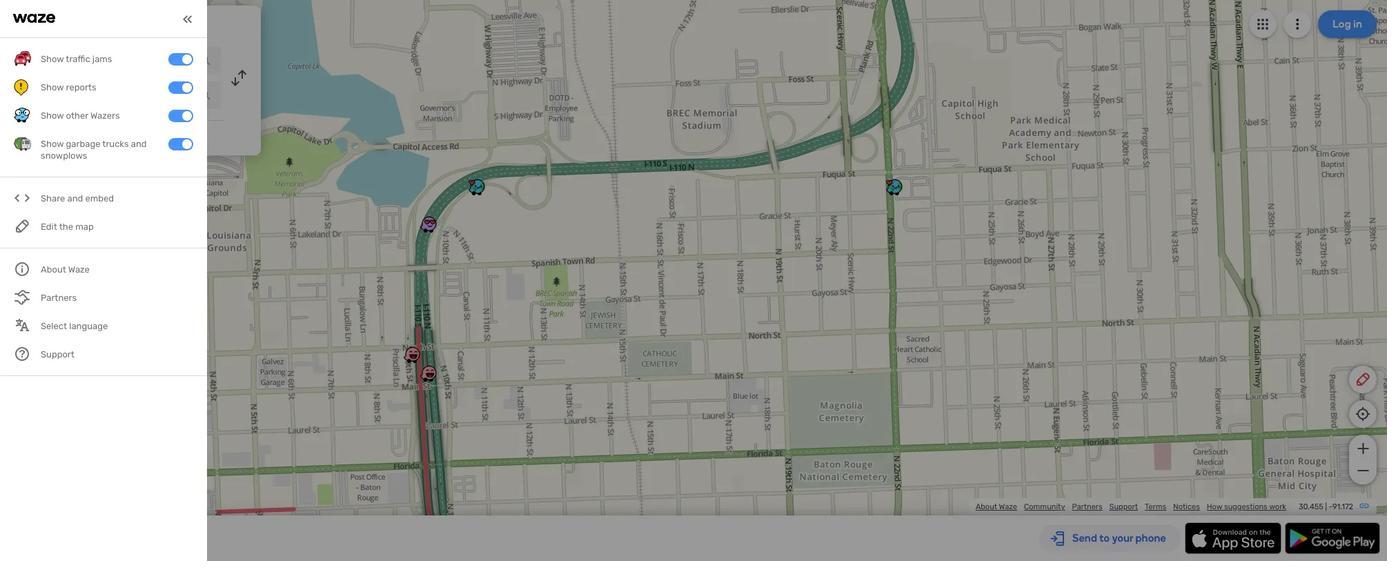 Task type: locate. For each thing, give the bounding box(es) containing it.
driving directions
[[83, 17, 184, 32]]

support link
[[1110, 503, 1138, 512]]

suggestions
[[1225, 503, 1268, 512]]

now
[[72, 130, 91, 142]]

about
[[976, 503, 998, 512]]

embed
[[85, 194, 114, 204]]

how suggestions work link
[[1207, 503, 1287, 512]]

share
[[41, 194, 65, 204]]

how
[[1207, 503, 1223, 512]]

30.455
[[1299, 503, 1324, 512]]

Choose destination text field
[[46, 81, 221, 109]]

share and embed link
[[14, 185, 193, 213]]

partners link
[[1072, 503, 1103, 512]]

link image
[[1359, 500, 1370, 512]]

leave now
[[43, 130, 91, 142]]

-
[[1329, 503, 1333, 512]]

driving
[[83, 17, 124, 32]]

work
[[1270, 503, 1287, 512]]

and
[[67, 194, 83, 204]]

about waze community partners support terms notices how suggestions work
[[976, 503, 1287, 512]]

zoom out image
[[1355, 462, 1372, 479]]

91.172
[[1333, 503, 1354, 512]]

|
[[1326, 503, 1327, 512]]

notices link
[[1174, 503, 1200, 512]]

directions
[[127, 17, 184, 32]]

current location image
[[19, 52, 36, 69]]



Task type: describe. For each thing, give the bounding box(es) containing it.
share and embed
[[41, 194, 114, 204]]

30.455 | -91.172
[[1299, 503, 1354, 512]]

community
[[1024, 503, 1065, 512]]

community link
[[1024, 503, 1065, 512]]

leave
[[43, 130, 69, 142]]

Choose starting point text field
[[46, 47, 221, 75]]

zoom in image
[[1355, 440, 1372, 457]]

terms
[[1145, 503, 1167, 512]]

about waze link
[[976, 503, 1017, 512]]

notices
[[1174, 503, 1200, 512]]

waze
[[999, 503, 1017, 512]]

support
[[1110, 503, 1138, 512]]

code image
[[14, 190, 31, 207]]

location image
[[19, 87, 36, 104]]

pencil image
[[1355, 371, 1372, 388]]

partners
[[1072, 503, 1103, 512]]

clock image
[[16, 128, 32, 144]]

terms link
[[1145, 503, 1167, 512]]



Task type: vqa. For each thing, say whether or not it's contained in the screenshot.
the topmost Chinatown San Francisco, CA, USA
no



